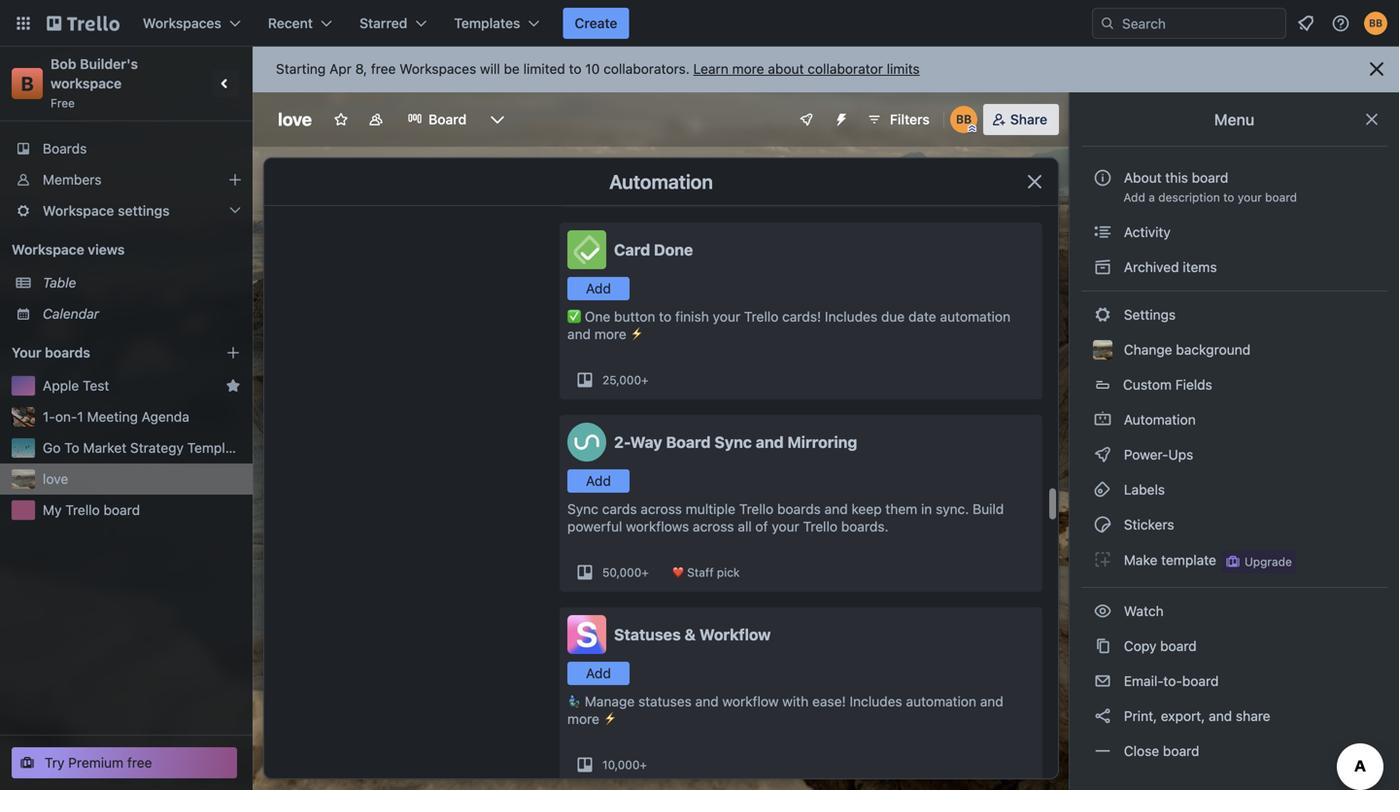 Task type: vqa. For each thing, say whether or not it's contained in the screenshot.
the learn
yes



Task type: describe. For each thing, give the bounding box(es) containing it.
close board link
[[1082, 736, 1388, 767]]

sm image for stickers
[[1093, 515, 1113, 534]]

10,000 +
[[603, 758, 647, 772]]

love link
[[43, 469, 241, 489]]

settings
[[1121, 307, 1176, 323]]

starred button
[[348, 8, 439, 39]]

my trello board link
[[43, 500, 241, 520]]

workspace views
[[12, 241, 125, 258]]

🧞‍♂️
[[568, 693, 581, 709]]

collaborator
[[808, 61, 883, 77]]

✅ one button to finish your trello cards! includes due date automation and more ⚡️
[[568, 309, 1011, 342]]

sm image for power-ups
[[1093, 445, 1113, 465]]

labels link
[[1082, 474, 1388, 505]]

trello up of
[[739, 501, 774, 517]]

agenda
[[142, 409, 189, 425]]

stickers link
[[1082, 509, 1388, 540]]

workspace navigation collapse icon image
[[212, 70, 239, 97]]

1 vertical spatial +
[[642, 566, 649, 579]]

about this board add a description to your board
[[1124, 170, 1297, 204]]

cards
[[602, 501, 637, 517]]

1 vertical spatial workspaces
[[400, 61, 476, 77]]

0 vertical spatial across
[[641, 501, 682, 517]]

1 horizontal spatial across
[[693, 518, 734, 534]]

1-on-1 meeting agenda
[[43, 409, 189, 425]]

premium
[[68, 755, 124, 771]]

Search field
[[1116, 9, 1286, 38]]

board down export,
[[1163, 743, 1200, 759]]

0 vertical spatial boards
[[45, 345, 90, 361]]

sync inside sync cards across multiple trello boards and keep them in sync. build powerful workflows across all of your trello boards.
[[568, 501, 599, 517]]

archived items
[[1121, 259, 1217, 275]]

sm image for make template
[[1093, 550, 1113, 569]]

customize views image
[[488, 110, 507, 129]]

members
[[43, 172, 102, 188]]

2-
[[614, 433, 630, 451]]

10,000
[[603, 758, 640, 772]]

this member is an admin of this board. image
[[968, 124, 976, 133]]

free inside button
[[127, 755, 152, 771]]

free
[[51, 96, 75, 110]]

&
[[685, 625, 696, 644]]

sm image for labels
[[1093, 480, 1113, 500]]

cards!
[[782, 309, 821, 325]]

b link
[[12, 68, 43, 99]]

manage
[[585, 693, 635, 709]]

in
[[921, 501, 932, 517]]

limited
[[523, 61, 565, 77]]

pick
[[717, 566, 740, 579]]

your inside sync cards across multiple trello boards and keep them in sync. build powerful workflows across all of your trello boards.
[[772, 518, 800, 534]]

your inside ✅ one button to finish your trello cards! includes due date automation and more ⚡️
[[713, 309, 741, 325]]

close
[[1124, 743, 1160, 759]]

close board
[[1121, 743, 1200, 759]]

0 notifications image
[[1294, 12, 1318, 35]]

menu
[[1215, 110, 1255, 129]]

my trello board
[[43, 502, 140, 518]]

1-
[[43, 409, 55, 425]]

power-ups
[[1121, 447, 1197, 463]]

board up activity link on the top
[[1265, 190, 1297, 204]]

workspace
[[51, 75, 122, 91]]

done
[[654, 241, 693, 259]]

background
[[1176, 342, 1251, 358]]

bob builder's workspace link
[[51, 56, 142, 91]]

add inside about this board add a description to your board
[[1124, 190, 1146, 204]]

card
[[614, 241, 650, 259]]

table
[[43, 275, 76, 291]]

this
[[1166, 170, 1188, 186]]

recent button
[[256, 8, 344, 39]]

my
[[43, 502, 62, 518]]

add for statuses & workflow
[[586, 665, 611, 681]]

1
[[77, 409, 83, 425]]

trello left boards.
[[803, 518, 838, 534]]

your boards with 5 items element
[[12, 341, 196, 364]]

email-
[[1124, 673, 1164, 689]]

your inside about this board add a description to your board
[[1238, 190, 1262, 204]]

views
[[88, 241, 125, 258]]

watch link
[[1082, 596, 1388, 627]]

learn
[[693, 61, 729, 77]]

sm image for activity
[[1093, 223, 1113, 242]]

includes inside 🧞‍♂️ manage statuses and workflow with ease! includes automation and more ⚡️
[[850, 693, 903, 709]]

1-on-1 meeting agenda link
[[43, 407, 241, 427]]

sm image for email-to-board
[[1093, 672, 1113, 691]]

workspace settings button
[[0, 195, 253, 226]]

go to market strategy template link
[[43, 438, 245, 458]]

members link
[[0, 164, 253, 195]]

statuses
[[639, 693, 692, 709]]

includes inside ✅ one button to finish your trello cards! includes due date automation and more ⚡️
[[825, 309, 878, 325]]

archived items link
[[1082, 252, 1388, 283]]

calendar
[[43, 306, 99, 322]]

add for 2-way board sync and mirroring
[[586, 473, 611, 489]]

love inside love link
[[43, 471, 68, 487]]

automation inside ✅ one button to finish your trello cards! includes due date automation and more ⚡️
[[940, 309, 1011, 325]]

market
[[83, 440, 127, 456]]

primary element
[[0, 0, 1399, 47]]

0 vertical spatial sync
[[715, 433, 752, 451]]

power ups image
[[799, 112, 814, 127]]

workflows
[[626, 518, 689, 534]]

bob builder (bobbuilder40) image
[[1364, 12, 1388, 35]]

create
[[575, 15, 618, 31]]

go to market strategy template
[[43, 440, 245, 456]]

stickers
[[1121, 517, 1175, 533]]

apple test link
[[43, 376, 218, 396]]

and inside sync cards across multiple trello boards and keep them in sync. build powerful workflows across all of your trello boards.
[[825, 501, 848, 517]]

labels
[[1121, 482, 1165, 498]]

add button for card
[[568, 277, 630, 300]]

b
[[21, 72, 34, 95]]

to inside ✅ one button to finish your trello cards! includes due date automation and more ⚡️
[[659, 309, 672, 325]]

create button
[[563, 8, 629, 39]]

50,000
[[603, 566, 642, 579]]

export,
[[1161, 708, 1205, 724]]

board up to-
[[1160, 638, 1197, 654]]

your
[[12, 345, 41, 361]]

workflow
[[722, 693, 779, 709]]

keep
[[852, 501, 882, 517]]

workspace for workspace settings
[[43, 203, 114, 219]]

sm image for settings
[[1093, 305, 1113, 325]]

try premium free button
[[12, 747, 237, 778]]

try premium free
[[45, 755, 152, 771]]

workflow
[[700, 625, 771, 644]]

staff
[[687, 566, 714, 579]]

25,000 +
[[603, 373, 649, 387]]

0 vertical spatial to
[[569, 61, 582, 77]]

0 vertical spatial free
[[371, 61, 396, 77]]

search image
[[1100, 16, 1116, 31]]

change background
[[1121, 342, 1251, 358]]

custom fields button
[[1082, 369, 1388, 400]]

add button for statuses
[[568, 662, 630, 685]]

will
[[480, 61, 500, 77]]

power-
[[1124, 447, 1169, 463]]

trello inside my trello board link
[[65, 502, 100, 518]]

board link
[[396, 104, 478, 135]]



Task type: locate. For each thing, give the bounding box(es) containing it.
automation inside automation link
[[1121, 412, 1196, 428]]

make
[[1124, 552, 1158, 568]]

email-to-board link
[[1082, 666, 1388, 697]]

free right 8,
[[371, 61, 396, 77]]

sm image left archived
[[1093, 258, 1113, 277]]

star or unstar board image
[[333, 112, 349, 127]]

board left customize views icon
[[429, 111, 467, 127]]

1 vertical spatial add button
[[568, 469, 630, 493]]

sm image inside stickers link
[[1093, 515, 1113, 534]]

⚡️ inside 🧞‍♂️ manage statuses and workflow with ease! includes automation and more ⚡️
[[603, 711, 617, 727]]

1 horizontal spatial automation
[[1121, 412, 1196, 428]]

calendar link
[[43, 304, 241, 324]]

settings
[[118, 203, 170, 219]]

sm image inside activity link
[[1093, 223, 1113, 242]]

apr
[[329, 61, 352, 77]]

starting apr 8, free workspaces will be limited to 10 collaborators. learn more about collaborator limits
[[276, 61, 920, 77]]

1 vertical spatial automation
[[906, 693, 977, 709]]

8,
[[355, 61, 367, 77]]

board inside board link
[[429, 111, 467, 127]]

add button up manage
[[568, 662, 630, 685]]

2-way board sync and mirroring
[[614, 433, 858, 451]]

trello left cards!
[[744, 309, 779, 325]]

+ up way
[[641, 373, 649, 387]]

collaborators.
[[604, 61, 690, 77]]

0 horizontal spatial workspaces
[[143, 15, 221, 31]]

workspaces
[[143, 15, 221, 31], [400, 61, 476, 77]]

sync.
[[936, 501, 969, 517]]

sm image inside watch link
[[1093, 602, 1113, 621]]

1 vertical spatial across
[[693, 518, 734, 534]]

1 vertical spatial workspace
[[12, 241, 84, 258]]

across up 'workflows'
[[641, 501, 682, 517]]

add button up cards at the bottom left of page
[[568, 469, 630, 493]]

bob builder (bobbuilder40) image
[[950, 106, 977, 133]]

back to home image
[[47, 8, 120, 39]]

2 add button from the top
[[568, 469, 630, 493]]

2 vertical spatial add button
[[568, 662, 630, 685]]

sm image left stickers
[[1093, 515, 1113, 534]]

sm image for watch
[[1093, 602, 1113, 621]]

1 vertical spatial automation
[[1121, 412, 1196, 428]]

sm image for archived items
[[1093, 258, 1113, 277]]

1 horizontal spatial your
[[772, 518, 800, 534]]

6 sm image from the top
[[1093, 550, 1113, 569]]

build
[[973, 501, 1004, 517]]

⚡️ inside ✅ one button to finish your trello cards! includes due date automation and more ⚡️
[[630, 326, 644, 342]]

sync up 'powerful'
[[568, 501, 599, 517]]

sm image inside archived items link
[[1093, 258, 1113, 277]]

1 vertical spatial ⚡️
[[603, 711, 617, 727]]

across
[[641, 501, 682, 517], [693, 518, 734, 534]]

starred icon image
[[225, 378, 241, 394]]

2 horizontal spatial to
[[1224, 190, 1235, 204]]

free
[[371, 61, 396, 77], [127, 755, 152, 771]]

0 vertical spatial your
[[1238, 190, 1262, 204]]

2 horizontal spatial your
[[1238, 190, 1262, 204]]

love inside board name text field
[[278, 109, 312, 130]]

0 horizontal spatial boards
[[45, 345, 90, 361]]

add button up one
[[568, 277, 630, 300]]

0 horizontal spatial free
[[127, 755, 152, 771]]

0 vertical spatial add button
[[568, 277, 630, 300]]

0 vertical spatial automation
[[609, 170, 713, 193]]

automation up power-ups
[[1121, 412, 1196, 428]]

due
[[881, 309, 905, 325]]

ease!
[[812, 693, 846, 709]]

more inside ✅ one button to finish your trello cards! includes due date automation and more ⚡️
[[595, 326, 627, 342]]

includes left 'due'
[[825, 309, 878, 325]]

more right learn
[[732, 61, 764, 77]]

1 vertical spatial to
[[1224, 190, 1235, 204]]

copy
[[1124, 638, 1157, 654]]

automation up card done
[[609, 170, 713, 193]]

0 vertical spatial ⚡️
[[630, 326, 644, 342]]

table link
[[43, 273, 241, 293]]

0 horizontal spatial your
[[713, 309, 741, 325]]

25,000
[[603, 373, 641, 387]]

1 vertical spatial board
[[666, 433, 711, 451]]

boards up apple
[[45, 345, 90, 361]]

sm image inside power-ups link
[[1093, 445, 1113, 465]]

4 sm image from the top
[[1093, 445, 1113, 465]]

powerful
[[568, 518, 622, 534]]

with
[[783, 693, 809, 709]]

sm image left make
[[1093, 550, 1113, 569]]

custom fields
[[1123, 377, 1213, 393]]

add up cards at the bottom left of page
[[586, 473, 611, 489]]

recent
[[268, 15, 313, 31]]

a
[[1149, 190, 1155, 204]]

free right premium on the bottom left
[[127, 755, 152, 771]]

automation
[[940, 309, 1011, 325], [906, 693, 977, 709]]

workspace inside workspace settings dropdown button
[[43, 203, 114, 219]]

+ down statuses
[[640, 758, 647, 772]]

go
[[43, 440, 61, 456]]

sm image for copy board
[[1093, 637, 1113, 656]]

automation link
[[1082, 404, 1388, 435]]

starting
[[276, 61, 326, 77]]

apple test
[[43, 378, 109, 394]]

1 vertical spatial free
[[127, 755, 152, 771]]

love
[[278, 109, 312, 130], [43, 471, 68, 487]]

print, export, and share link
[[1082, 701, 1388, 732]]

workspaces up workspace navigation collapse icon
[[143, 15, 221, 31]]

your right finish
[[713, 309, 741, 325]]

3 sm image from the top
[[1093, 637, 1113, 656]]

open information menu image
[[1331, 14, 1351, 33]]

workspace down members
[[43, 203, 114, 219]]

❤️ staff pick
[[672, 566, 740, 579]]

and
[[568, 326, 591, 342], [756, 433, 784, 451], [825, 501, 848, 517], [695, 693, 719, 709], [980, 693, 1004, 709], [1209, 708, 1232, 724]]

2 vertical spatial +
[[640, 758, 647, 772]]

sm image for print, export, and share
[[1093, 707, 1113, 726]]

3 add button from the top
[[568, 662, 630, 685]]

more
[[732, 61, 764, 77], [595, 326, 627, 342], [568, 711, 600, 727]]

3 sm image from the top
[[1093, 305, 1113, 325]]

more down the 🧞‍♂️
[[568, 711, 600, 727]]

workspace for workspace views
[[12, 241, 84, 258]]

workspaces up board link
[[400, 61, 476, 77]]

includes right ease!
[[850, 693, 903, 709]]

1 horizontal spatial ⚡️
[[630, 326, 644, 342]]

sm image inside copy board link
[[1093, 637, 1113, 656]]

across down multiple
[[693, 518, 734, 534]]

sm image left activity
[[1093, 223, 1113, 242]]

1 vertical spatial your
[[713, 309, 741, 325]]

5 sm image from the top
[[1093, 515, 1113, 534]]

to left 10 at the top of page
[[569, 61, 582, 77]]

0 vertical spatial workspaces
[[143, 15, 221, 31]]

1 horizontal spatial sync
[[715, 433, 752, 451]]

2 sm image from the top
[[1093, 258, 1113, 277]]

to up activity link on the top
[[1224, 190, 1235, 204]]

workspaces inside workspaces dropdown button
[[143, 15, 221, 31]]

board right way
[[666, 433, 711, 451]]

template
[[1161, 552, 1217, 568]]

add button for 2-
[[568, 469, 630, 493]]

0 vertical spatial love
[[278, 109, 312, 130]]

sync
[[715, 433, 752, 451], [568, 501, 599, 517]]

2 vertical spatial your
[[772, 518, 800, 534]]

1 horizontal spatial free
[[371, 61, 396, 77]]

0 vertical spatial workspace
[[43, 203, 114, 219]]

sm image inside settings link
[[1093, 305, 1113, 325]]

share
[[1010, 111, 1048, 127]]

card done
[[614, 241, 693, 259]]

0 vertical spatial +
[[641, 373, 649, 387]]

archived
[[1124, 259, 1179, 275]]

love left star or unstar board image
[[278, 109, 312, 130]]

0 horizontal spatial sync
[[568, 501, 599, 517]]

your right of
[[772, 518, 800, 534]]

add for card done
[[586, 280, 611, 296]]

sm image inside print, export, and share link
[[1093, 707, 1113, 726]]

templates button
[[442, 8, 551, 39]]

add up manage
[[586, 665, 611, 681]]

sm image left watch
[[1093, 602, 1113, 621]]

automation inside 🧞‍♂️ manage statuses and workflow with ease! includes automation and more ⚡️
[[906, 693, 977, 709]]

add up one
[[586, 280, 611, 296]]

love up my
[[43, 471, 68, 487]]

sm image for close board
[[1093, 741, 1113, 761]]

7 sm image from the top
[[1093, 602, 1113, 621]]

mirroring
[[788, 433, 858, 451]]

share button
[[983, 104, 1059, 135]]

⚡️ down the button
[[630, 326, 644, 342]]

on-
[[55, 409, 77, 425]]

⚡️ down manage
[[603, 711, 617, 727]]

1 horizontal spatial boards
[[777, 501, 821, 517]]

1 vertical spatial more
[[595, 326, 627, 342]]

sm image left close
[[1093, 741, 1113, 761]]

your up activity link on the top
[[1238, 190, 1262, 204]]

✅
[[568, 309, 581, 325]]

sm image
[[1093, 223, 1113, 242], [1093, 258, 1113, 277], [1093, 305, 1113, 325], [1093, 445, 1113, 465], [1093, 515, 1113, 534], [1093, 550, 1113, 569], [1093, 602, 1113, 621], [1093, 741, 1113, 761]]

more down one
[[595, 326, 627, 342]]

add board image
[[225, 345, 241, 361]]

0 horizontal spatial to
[[569, 61, 582, 77]]

board down love link
[[104, 502, 140, 518]]

boards
[[43, 140, 87, 156]]

+ for statuses
[[640, 758, 647, 772]]

print, export, and share
[[1121, 708, 1271, 724]]

one
[[585, 309, 611, 325]]

1 add button from the top
[[568, 277, 630, 300]]

0 horizontal spatial automation
[[609, 170, 713, 193]]

apple
[[43, 378, 79, 394]]

sm image
[[1093, 410, 1113, 430], [1093, 480, 1113, 500], [1093, 637, 1113, 656], [1093, 672, 1113, 691], [1093, 707, 1113, 726]]

learn more about collaborator limits link
[[693, 61, 920, 77]]

2 sm image from the top
[[1093, 480, 1113, 500]]

boards inside sync cards across multiple trello boards and keep them in sync. build powerful workflows across all of your trello boards.
[[777, 501, 821, 517]]

sync up multiple
[[715, 433, 752, 451]]

your boards
[[12, 345, 90, 361]]

sm image left settings
[[1093, 305, 1113, 325]]

trello right my
[[65, 502, 100, 518]]

1 horizontal spatial to
[[659, 309, 672, 325]]

Board name text field
[[268, 104, 322, 135]]

sm image left power-
[[1093, 445, 1113, 465]]

power-ups link
[[1082, 439, 1388, 470]]

+ for card
[[641, 373, 649, 387]]

1 vertical spatial includes
[[850, 693, 903, 709]]

1 sm image from the top
[[1093, 410, 1113, 430]]

1 vertical spatial love
[[43, 471, 68, 487]]

0 vertical spatial includes
[[825, 309, 878, 325]]

board up description
[[1192, 170, 1229, 186]]

workspace visible image
[[368, 112, 384, 127]]

add left a
[[1124, 190, 1146, 204]]

builder's
[[80, 56, 138, 72]]

boards
[[45, 345, 90, 361], [777, 501, 821, 517]]

1 horizontal spatial love
[[278, 109, 312, 130]]

0 vertical spatial more
[[732, 61, 764, 77]]

1 vertical spatial sync
[[568, 501, 599, 517]]

0 horizontal spatial board
[[429, 111, 467, 127]]

to inside about this board add a description to your board
[[1224, 190, 1235, 204]]

sm image inside automation link
[[1093, 410, 1113, 430]]

to
[[64, 440, 79, 456]]

8 sm image from the top
[[1093, 741, 1113, 761]]

and inside ✅ one button to finish your trello cards! includes due date automation and more ⚡️
[[568, 326, 591, 342]]

10
[[585, 61, 600, 77]]

more inside 🧞‍♂️ manage statuses and workflow with ease! includes automation and more ⚡️
[[568, 711, 600, 727]]

add button
[[568, 277, 630, 300], [568, 469, 630, 493], [568, 662, 630, 685]]

sm image for automation
[[1093, 410, 1113, 430]]

automation image
[[826, 104, 853, 131]]

1 sm image from the top
[[1093, 223, 1113, 242]]

workspace up table in the top of the page
[[12, 241, 84, 258]]

0 horizontal spatial love
[[43, 471, 68, 487]]

0 vertical spatial automation
[[940, 309, 1011, 325]]

filters button
[[861, 104, 936, 135]]

2 vertical spatial to
[[659, 309, 672, 325]]

try
[[45, 755, 65, 771]]

to left finish
[[659, 309, 672, 325]]

meeting
[[87, 409, 138, 425]]

make template
[[1121, 552, 1217, 568]]

0 horizontal spatial ⚡️
[[603, 711, 617, 727]]

settings link
[[1082, 299, 1388, 330]]

50,000 +
[[603, 566, 649, 579]]

sm image inside email-to-board link
[[1093, 672, 1113, 691]]

finish
[[675, 309, 709, 325]]

1 horizontal spatial workspaces
[[400, 61, 476, 77]]

trello inside ✅ one button to finish your trello cards! includes due date automation and more ⚡️
[[744, 309, 779, 325]]

test
[[83, 378, 109, 394]]

boards left keep
[[777, 501, 821, 517]]

sm image inside labels link
[[1093, 480, 1113, 500]]

1 horizontal spatial board
[[666, 433, 711, 451]]

1 vertical spatial boards
[[777, 501, 821, 517]]

+ left ❤️
[[642, 566, 649, 579]]

0 horizontal spatial across
[[641, 501, 682, 517]]

4 sm image from the top
[[1093, 672, 1113, 691]]

board up the print, export, and share
[[1183, 673, 1219, 689]]

2 vertical spatial more
[[568, 711, 600, 727]]

sm image inside close board link
[[1093, 741, 1113, 761]]

date
[[909, 309, 937, 325]]

upgrade button
[[1222, 550, 1296, 573]]

❤️
[[672, 566, 684, 579]]

custom
[[1123, 377, 1172, 393]]

5 sm image from the top
[[1093, 707, 1113, 726]]

0 vertical spatial board
[[429, 111, 467, 127]]

+
[[641, 373, 649, 387], [642, 566, 649, 579], [640, 758, 647, 772]]

watch
[[1121, 603, 1168, 619]]



